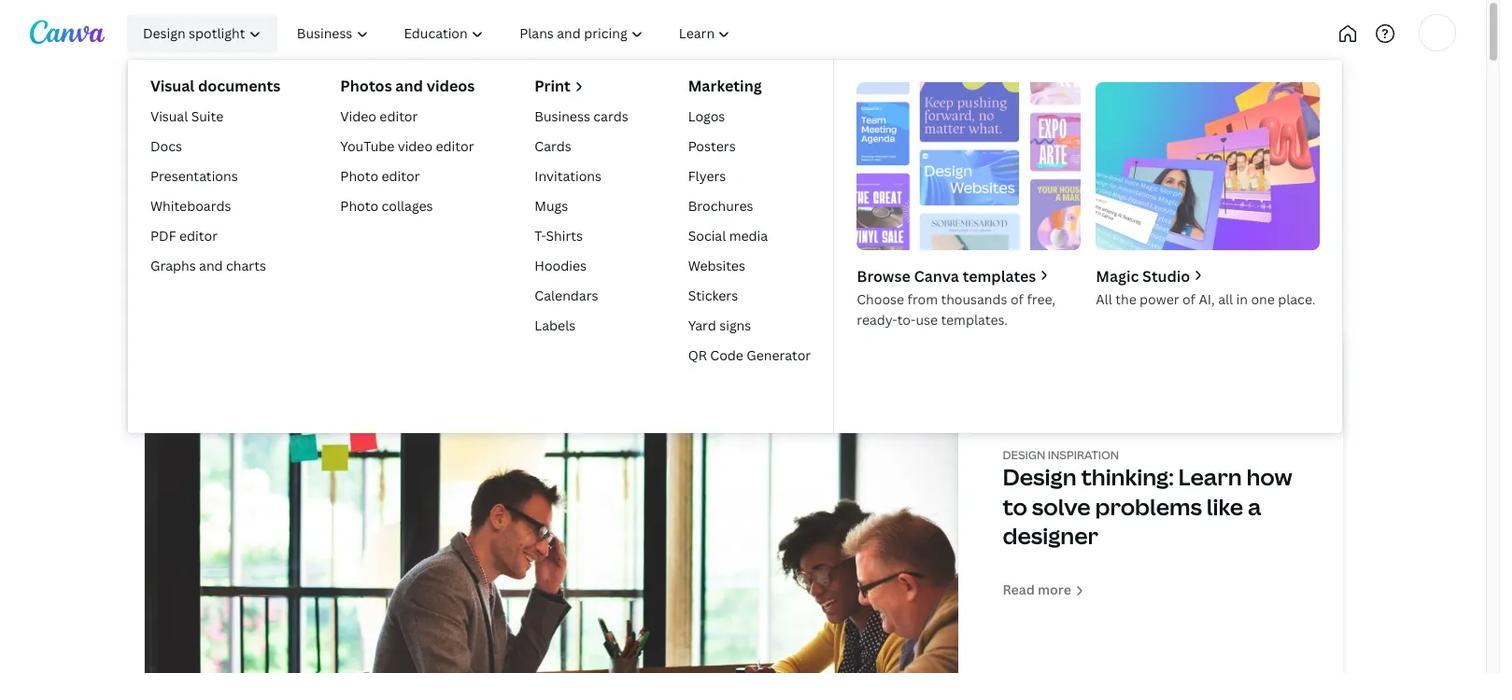 Task type: describe. For each thing, give the bounding box(es) containing it.
flyers link
[[681, 162, 819, 192]]

calendars
[[535, 287, 599, 305]]

business cards link
[[527, 102, 636, 132]]

spotlight
[[189, 24, 245, 42]]

learn inside design thinking: learn how to solve problems like a designer
[[1179, 462, 1242, 493]]

problems
[[1096, 491, 1203, 522]]

print link
[[535, 75, 629, 99]]

design thinking: learn how to solve problems like a designer
[[1003, 462, 1293, 551]]

and for charts
[[199, 257, 223, 275]]

yard
[[688, 317, 717, 335]]

learn inside learn achieve your design goals with canva's in-depth articles and resources.
[[143, 164, 270, 225]]

editor right video
[[436, 138, 474, 155]]

signs
[[720, 317, 752, 335]]

browse canva templates
[[857, 266, 1037, 287]]

design spotlight
[[143, 24, 245, 42]]

design for design spotlight
[[143, 24, 186, 42]]

code
[[710, 347, 744, 365]]

design thinking image
[[144, 303, 1037, 674]]

design for design inspiration
[[1003, 447, 1046, 463]]

ai,
[[1199, 290, 1215, 308]]

graphs
[[150, 257, 196, 275]]

cards
[[535, 138, 572, 155]]

calendars link
[[527, 282, 636, 312]]

canva's
[[367, 232, 423, 253]]

logos
[[688, 108, 725, 126]]

browse
[[857, 266, 911, 287]]

from
[[908, 290, 938, 308]]

brochures
[[688, 198, 754, 215]]

the
[[1116, 290, 1137, 308]]

editor for photo editor
[[382, 168, 420, 185]]

how
[[1247, 462, 1293, 493]]

one
[[1252, 290, 1275, 308]]

choose
[[857, 290, 905, 308]]

in-
[[426, 232, 445, 253]]

solve
[[1032, 491, 1091, 522]]

generator
[[747, 347, 811, 365]]

all
[[1096, 290, 1113, 308]]

video editor link
[[333, 102, 483, 132]]

use
[[916, 311, 938, 329]]

suite
[[191, 108, 224, 126]]

media
[[729, 227, 768, 245]]

docs link
[[143, 132, 288, 162]]

read
[[1003, 581, 1035, 599]]

top level navigation element
[[123, 15, 1343, 434]]

photos
[[340, 76, 392, 96]]

documents
[[198, 76, 281, 96]]

websites link
[[681, 252, 819, 282]]

design spotlight button
[[127, 15, 278, 52]]

in
[[1237, 290, 1248, 308]]

business
[[535, 108, 591, 126]]

of for magic studio
[[1183, 290, 1196, 308]]

photo editor
[[340, 168, 420, 185]]

presentations link
[[143, 162, 288, 192]]

home link
[[143, 128, 181, 149]]

mugs link
[[527, 192, 636, 222]]

place.
[[1279, 290, 1316, 308]]

pdf editor link
[[143, 222, 288, 252]]

achieve
[[143, 232, 201, 253]]

stickers link
[[681, 282, 819, 312]]

shirts
[[546, 227, 583, 245]]

home
[[143, 129, 181, 147]]

qr code generator
[[688, 347, 811, 365]]

pdf editor
[[150, 227, 218, 245]]

whiteboards
[[150, 198, 231, 215]]

posters link
[[681, 132, 819, 162]]

print
[[535, 76, 571, 96]]

visual for visual documents
[[150, 76, 195, 96]]

of for browse canva templates
[[1011, 290, 1024, 308]]

youtube video editor
[[340, 138, 474, 155]]

design
[[241, 232, 288, 253]]

invitations link
[[527, 162, 636, 192]]

thousands
[[941, 290, 1008, 308]]

docs
[[150, 138, 182, 155]]

youtube
[[340, 138, 395, 155]]

your
[[204, 232, 237, 253]]

design inspiration
[[1003, 447, 1120, 463]]

posters
[[688, 138, 736, 155]]

photo for photo collages
[[340, 198, 379, 215]]

choose from thousands of free, ready-to-use templates.
[[857, 290, 1056, 329]]

photos and videos
[[340, 76, 475, 96]]

templates
[[963, 266, 1037, 287]]

design for design thinking: learn how to solve problems like a designer
[[1003, 462, 1077, 493]]

yard signs link
[[681, 312, 819, 342]]

social media
[[688, 227, 768, 245]]



Task type: vqa. For each thing, say whether or not it's contained in the screenshot.
Posters link
yes



Task type: locate. For each thing, give the bounding box(es) containing it.
presentations
[[150, 168, 238, 185]]

invitations
[[535, 168, 602, 185]]

brochures link
[[681, 192, 819, 222]]

of left free,
[[1011, 290, 1024, 308]]

of left the "ai,"
[[1183, 290, 1196, 308]]

social
[[688, 227, 726, 245]]

canva
[[914, 266, 960, 287]]

2 visual from the top
[[150, 108, 188, 126]]

design inspiration link
[[1003, 447, 1120, 463]]

design
[[143, 24, 186, 42], [1003, 447, 1046, 463], [1003, 462, 1077, 493]]

collages
[[382, 198, 433, 215]]

video
[[340, 108, 377, 126]]

1 horizontal spatial learn
[[1179, 462, 1242, 493]]

design spotlight menu
[[127, 60, 1343, 434]]

templates.
[[941, 311, 1008, 329]]

editor up youtube video editor at the top left of the page
[[380, 108, 418, 126]]

0 horizontal spatial of
[[1011, 290, 1024, 308]]

social media link
[[681, 222, 819, 252]]

photo down photo editor
[[340, 198, 379, 215]]

videos
[[427, 76, 475, 96]]

visual up home
[[150, 108, 188, 126]]

visual suite
[[150, 108, 224, 126]]

graphs and charts
[[150, 257, 266, 275]]

2 of from the left
[[1183, 290, 1196, 308]]

t-
[[535, 227, 546, 245]]

yard signs
[[688, 317, 752, 335]]

stickers
[[688, 287, 738, 305]]

graphs and charts link
[[143, 252, 288, 282]]

design inside popup button
[[143, 24, 186, 42]]

free,
[[1027, 290, 1056, 308]]

editor for pdf editor
[[179, 227, 218, 245]]

and down your
[[199, 257, 223, 275]]

magic
[[1096, 266, 1139, 287]]

learn achieve your design goals with canva's in-depth articles and resources.
[[143, 164, 655, 253]]

1 vertical spatial learn
[[1179, 462, 1242, 493]]

and right 't-'
[[549, 232, 577, 253]]

1 vertical spatial visual
[[150, 108, 188, 126]]

qr
[[688, 347, 707, 365]]

hoodies link
[[527, 252, 636, 282]]

video
[[398, 138, 433, 155]]

visual suite link
[[143, 102, 288, 132]]

to-
[[898, 311, 916, 329]]

1 photo from the top
[[340, 168, 379, 185]]

1 vertical spatial and
[[549, 232, 577, 253]]

with
[[333, 232, 364, 253]]

editor for video editor
[[380, 108, 418, 126]]

editor down 'youtube video editor' link
[[382, 168, 420, 185]]

0 vertical spatial visual
[[150, 76, 195, 96]]

inspiration
[[1048, 447, 1120, 463]]

visual documents
[[150, 76, 281, 96]]

0 horizontal spatial learn
[[143, 164, 270, 225]]

1 horizontal spatial and
[[396, 76, 423, 96]]

photo for photo editor
[[340, 168, 379, 185]]

logos link
[[681, 102, 819, 132]]

1 visual from the top
[[150, 76, 195, 96]]

designer
[[1003, 520, 1099, 551]]

thinking:
[[1082, 462, 1174, 493]]

depth
[[445, 232, 488, 253]]

of
[[1011, 290, 1024, 308], [1183, 290, 1196, 308]]

pdf
[[150, 227, 176, 245]]

qr code generator link
[[681, 342, 819, 372]]

0 vertical spatial photo
[[340, 168, 379, 185]]

and inside learn achieve your design goals with canva's in-depth articles and resources.
[[549, 232, 577, 253]]

video editor
[[340, 108, 418, 126]]

learn
[[143, 164, 270, 225], [1179, 462, 1242, 493]]

all the power of ai, all in one place.
[[1096, 290, 1316, 308]]

0 vertical spatial learn
[[143, 164, 270, 225]]

design inside design thinking: learn how to solve problems like a designer
[[1003, 462, 1077, 493]]

1 vertical spatial photo
[[340, 198, 379, 215]]

visual for visual suite
[[150, 108, 188, 126]]

read more
[[1003, 581, 1072, 599]]

ready-
[[857, 311, 898, 329]]

marketing
[[688, 76, 762, 96]]

more
[[1038, 581, 1072, 599]]

visual up the visual suite
[[150, 76, 195, 96]]

2 horizontal spatial and
[[549, 232, 577, 253]]

1 of from the left
[[1011, 290, 1024, 308]]

of inside choose from thousands of free, ready-to-use templates.
[[1011, 290, 1024, 308]]

studio
[[1143, 266, 1191, 287]]

labels
[[535, 317, 576, 335]]

1 horizontal spatial of
[[1183, 290, 1196, 308]]

photo
[[340, 168, 379, 185], [340, 198, 379, 215]]

resources.
[[580, 232, 655, 253]]

and
[[396, 76, 423, 96], [549, 232, 577, 253], [199, 257, 223, 275]]

2 photo from the top
[[340, 198, 379, 215]]

and for videos
[[396, 76, 423, 96]]

to
[[1003, 491, 1028, 522]]

photo down 'youtube'
[[340, 168, 379, 185]]

0 vertical spatial and
[[396, 76, 423, 96]]

whiteboards link
[[143, 192, 288, 222]]

business cards
[[535, 108, 629, 126]]

flyers
[[688, 168, 726, 185]]

charts
[[226, 257, 266, 275]]

cards
[[594, 108, 629, 126]]

articles
[[492, 232, 546, 253]]

visual
[[150, 76, 195, 96], [150, 108, 188, 126]]

goals
[[292, 232, 329, 253]]

mugs
[[535, 198, 568, 215]]

editor down whiteboards
[[179, 227, 218, 245]]

photo collages link
[[333, 192, 483, 222]]

all
[[1219, 290, 1234, 308]]

t-shirts link
[[527, 222, 636, 252]]

photo editor link
[[333, 162, 483, 192]]

2 vertical spatial and
[[199, 257, 223, 275]]

youtube video editor link
[[333, 132, 483, 162]]

and up the video editor link
[[396, 76, 423, 96]]

0 horizontal spatial and
[[199, 257, 223, 275]]

a
[[1248, 491, 1262, 522]]



